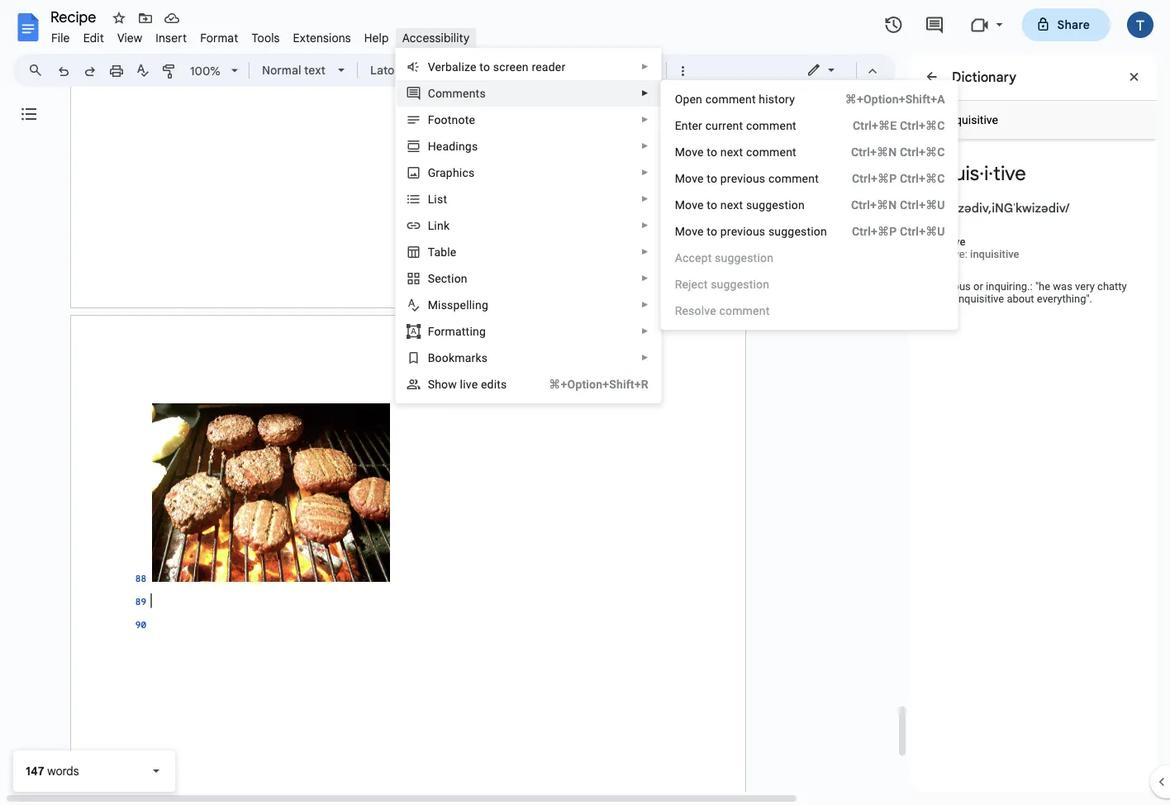 Task type: vqa. For each thing, say whether or not it's contained in the screenshot.


Task type: describe. For each thing, give the bounding box(es) containing it.
share
[[1058, 17, 1090, 32]]

isspelling
[[438, 298, 488, 312]]

words
[[47, 764, 79, 778]]

c omments
[[428, 86, 486, 100]]

curious or inquiring.
[[936, 280, 1030, 293]]

dictionary heading
[[952, 67, 1017, 87]]

suggestion inside menu item
[[715, 251, 774, 264]]

e
[[472, 377, 478, 391]]

lato
[[370, 63, 395, 77]]

ctrl+⌘p ctrl+⌘c element
[[832, 170, 945, 187]]

c
[[428, 86, 436, 100]]

dictionary
[[952, 69, 1017, 85]]

verbalize
[[428, 60, 477, 74]]

.
[[1090, 293, 1093, 305]]

move to p revious comment
[[675, 172, 819, 185]]

and
[[936, 293, 953, 305]]

format menu item
[[194, 28, 245, 48]]

move to next suggestion
[[675, 198, 805, 212]]

► for h eadings
[[641, 141, 649, 151]]

move to previous suggestion
[[675, 224, 827, 238]]

l ist
[[428, 192, 447, 206]]

next
[[721, 198, 743, 212]]

enter current comment e element
[[675, 119, 802, 132]]

► for on
[[641, 274, 649, 283]]

inquiring.
[[986, 280, 1030, 293]]

h
[[428, 139, 436, 153]]

about
[[1007, 293, 1034, 305]]

mode and view toolbar
[[794, 54, 886, 87]]

in·quis·i·tive application
[[0, 0, 1170, 805]]

► for g raphics
[[641, 168, 649, 177]]

insert menu item
[[149, 28, 194, 48]]

move for move to n ext comment
[[675, 145, 704, 159]]

to for n
[[707, 145, 718, 159]]

ctrl+⌘p ctrl+⌘u
[[852, 224, 945, 238]]

accessibility menu item
[[396, 28, 476, 48]]

menu item containing r
[[675, 276, 945, 293]]

font list. lato selected. option
[[370, 59, 416, 82]]

help
[[364, 31, 389, 45]]

revious
[[727, 172, 766, 185]]

normal text
[[262, 63, 326, 77]]

t able
[[428, 245, 457, 259]]

liv
[[460, 377, 472, 391]]

⌘+option+shift+r element
[[529, 376, 648, 393]]

ctrl+⌘c for ctrl+⌘p ctrl+⌘c
[[900, 172, 945, 185]]

lin
[[428, 219, 444, 232]]

inˈkwizədiv,
[[926, 200, 992, 216]]

p
[[721, 172, 727, 185]]

► for b ookmarks
[[641, 353, 649, 362]]

in·quis·i·tive
[[922, 161, 1026, 186]]

extensions menu item
[[286, 28, 358, 48]]

move to next comment n element
[[675, 145, 802, 159]]

1 / from the left
[[922, 200, 926, 216]]

k
[[444, 219, 450, 232]]

extensions
[[293, 31, 351, 45]]

current
[[706, 119, 743, 132]]

move for move to p revious comment
[[675, 172, 704, 185]]

r
[[675, 277, 682, 291]]

Zoom field
[[183, 59, 245, 84]]

1 horizontal spatial n
[[721, 145, 727, 159]]

ctrl+⌘c for ctrl+⌘e ctrl+⌘c
[[900, 119, 945, 132]]

0 horizontal spatial n
[[452, 113, 458, 126]]

move to previous comment p element
[[675, 172, 824, 185]]

move to next suggestion j element
[[675, 198, 810, 212]]

tools
[[252, 31, 280, 45]]

o
[[675, 92, 683, 106]]

menu bar banner
[[0, 0, 1170, 805]]

move for move to previous suggestion
[[675, 224, 704, 238]]

ctrl+⌘n ctrl+⌘c element
[[831, 144, 945, 160]]

sect i on
[[428, 272, 468, 285]]

edit menu item
[[77, 28, 111, 48]]

rmatting
[[441, 324, 486, 338]]

menu bar inside menu bar banner
[[45, 21, 476, 49]]

► for l ist
[[641, 194, 649, 204]]

able
[[434, 245, 457, 259]]

show liv e edits
[[428, 377, 507, 391]]

to for s
[[480, 60, 490, 74]]

► for m isspelling
[[641, 300, 649, 310]]

omments
[[436, 86, 486, 100]]

pen
[[683, 92, 703, 106]]

ctrl+⌘e ctrl+⌘c element
[[833, 117, 945, 134]]

147 words
[[26, 764, 79, 778]]

table t element
[[428, 245, 462, 259]]

foot n ote
[[428, 113, 475, 126]]

eject
[[682, 277, 708, 291]]

eadings
[[436, 139, 478, 153]]

history
[[759, 92, 795, 106]]

file menu item
[[45, 28, 77, 48]]

reader
[[532, 60, 566, 74]]

insert
[[156, 31, 187, 45]]

accept suggestion
[[675, 251, 774, 264]]

► for creen reader
[[641, 62, 649, 71]]

Star checkbox
[[107, 7, 131, 30]]

accept
[[675, 251, 712, 264]]

format
[[200, 31, 238, 45]]

⌘+option+shift+a element
[[826, 91, 945, 107]]

show
[[428, 377, 457, 391]]

bookmarks b element
[[428, 351, 493, 364]]

styles list. normal text selected. option
[[262, 59, 328, 82]]

h eadings
[[428, 139, 478, 153]]



Task type: locate. For each thing, give the bounding box(es) containing it.
menu item containing resolve commen
[[662, 298, 958, 324]]

ctrl+⌘n ctrl+⌘u
[[851, 198, 945, 212]]

ctrl+⌘c down ctrl+⌘e ctrl+⌘c in the right of the page
[[900, 145, 945, 159]]

"he
[[1036, 280, 1051, 293]]

Menus field
[[21, 59, 57, 82]]

comment up move to previous comment p element
[[746, 145, 797, 159]]

1 vertical spatial ctrl+⌘u
[[900, 224, 945, 238]]

1 horizontal spatial /
[[1065, 200, 1070, 216]]

move for move to next suggestion
[[675, 198, 704, 212]]

10 ► from the top
[[641, 300, 649, 310]]

dictionary results for inquisitive section
[[909, 54, 1157, 805]]

graphics g element
[[428, 166, 480, 179]]

move to previous suggestion k element
[[675, 224, 832, 238]]

show live edits e element
[[428, 377, 512, 391]]

reject suggestion r element
[[675, 277, 775, 291]]

n up headings h element
[[452, 113, 458, 126]]

comment down history
[[746, 119, 797, 132]]

inquisitive right and
[[956, 293, 1004, 305]]

menu item
[[675, 276, 945, 293], [662, 298, 958, 324]]

1 move from the top
[[675, 145, 704, 159]]

ctrl+⌘n ctrl+⌘c
[[851, 145, 945, 159]]

commen
[[719, 304, 766, 317]]

1 vertical spatial ctrl+⌘p
[[852, 224, 897, 238]]

ctrl+⌘n ctrl+⌘u element
[[831, 197, 945, 213]]

e
[[675, 119, 682, 132]]

suggestion up commen
[[711, 277, 770, 291]]

m
[[428, 298, 438, 312]]

to left ext
[[707, 145, 718, 159]]

7 ► from the top
[[641, 221, 649, 230]]

f o rmatting
[[428, 324, 486, 338]]

2 ctrl+⌘c from the top
[[900, 145, 945, 159]]

edits
[[481, 377, 507, 391]]

suggestion up 'move to previous suggestion k' 'element'
[[746, 198, 805, 212]]

9 ► from the top
[[641, 274, 649, 283]]

verbalize to s creen reader
[[428, 60, 566, 74]]

ctrl+⌘c inside ctrl+⌘n ctrl+⌘c element
[[900, 145, 945, 159]]

to left next
[[707, 198, 718, 212]]

s
[[493, 60, 499, 74]]

2 ctrl+⌘n from the top
[[851, 198, 897, 212]]

3 ctrl+⌘c from the top
[[900, 172, 945, 185]]

suggestion down the previous at the right top of page
[[715, 251, 774, 264]]

suggestion up accept suggestion menu item
[[769, 224, 827, 238]]

share button
[[1022, 8, 1111, 41]]

ctrl+⌘n for ctrl+⌘n ctrl+⌘u
[[851, 198, 897, 212]]

8 ► from the top
[[641, 247, 649, 257]]

move to n ext comment
[[675, 145, 797, 159]]

5 ► from the top
[[641, 168, 649, 177]]

inquisitive up curious or inquiring.
[[970, 248, 1020, 260]]

footnote n element
[[428, 113, 480, 126]]

1 ctrl+⌘n from the top
[[851, 145, 897, 159]]

t
[[428, 245, 434, 259]]

ctrl+⌘n
[[851, 145, 897, 159], [851, 198, 897, 212]]

n up the p
[[721, 145, 727, 159]]

menu bar
[[45, 21, 476, 49]]

sect
[[428, 272, 451, 285]]

ctrl+⌘u inside ctrl+⌘p ctrl+⌘u element
[[900, 224, 945, 238]]

0 vertical spatial menu item
[[675, 276, 945, 293]]

section i element
[[428, 272, 473, 285]]

ext
[[727, 145, 743, 159]]

ctrl+⌘u up 'adjective:'
[[900, 224, 945, 238]]

ctrl+⌘n for ctrl+⌘n ctrl+⌘c
[[851, 145, 897, 159]]

adjective
[[922, 236, 966, 248]]

view menu item
[[111, 28, 149, 48]]

resolve commen t
[[675, 304, 770, 317]]

b ookmarks
[[428, 351, 488, 364]]

comments c element
[[428, 86, 491, 100]]

menu containing verbalize to
[[396, 0, 662, 805]]

0 vertical spatial inquisitive
[[970, 248, 1020, 260]]

Search dictionary text field
[[909, 101, 1155, 140]]

everything"
[[1037, 293, 1090, 305]]

to left the p
[[707, 172, 718, 185]]

on
[[454, 272, 468, 285]]

► for lin k
[[641, 221, 649, 230]]

ctrl+⌘c inside ctrl+⌘e ctrl+⌘c element
[[900, 119, 945, 132]]

view
[[117, 31, 142, 45]]

verbalize to screen reader s element
[[428, 60, 571, 74]]

resolve comment t element
[[675, 304, 775, 317]]

o
[[434, 324, 441, 338]]

accessibility
[[402, 31, 470, 45]]

ctrl+⌘p ctrl+⌘c
[[852, 172, 945, 185]]

adjective adjective: inquisitive
[[922, 236, 1020, 260]]

e nter current comment
[[675, 119, 797, 132]]

inquisitive inside '"he was very chatty and inquisitive about everything"'
[[956, 293, 1004, 305]]

► for t able
[[641, 247, 649, 257]]

ctrl+⌘p for ctrl+⌘p ctrl+⌘c
[[852, 172, 897, 185]]

ctrl+⌘p ctrl+⌘u element
[[832, 223, 945, 240]]

ote
[[458, 113, 475, 126]]

0 horizontal spatial /
[[922, 200, 926, 216]]

ctrl+⌘e ctrl+⌘c
[[853, 119, 945, 132]]

ctrl+⌘c inside ctrl+⌘p ctrl+⌘c element
[[900, 172, 945, 185]]

to up accept suggestion
[[707, 224, 718, 238]]

1 vertical spatial n
[[721, 145, 727, 159]]

ctrl+⌘n down ctrl+⌘e
[[851, 145, 897, 159]]

formatting o element
[[428, 324, 491, 338]]

link k element
[[428, 219, 455, 232]]

help menu item
[[358, 28, 396, 48]]

0 vertical spatial ctrl+⌘c
[[900, 119, 945, 132]]

► for c omments
[[641, 88, 649, 98]]

open comment history o element
[[675, 92, 800, 106]]

Zoom text field
[[186, 60, 226, 83]]

1 ctrl+⌘u from the top
[[900, 198, 945, 212]]

move
[[675, 145, 704, 159], [675, 172, 704, 185], [675, 198, 704, 212], [675, 224, 704, 238]]

ctrl+⌘p
[[852, 172, 897, 185], [852, 224, 897, 238]]

6 ► from the top
[[641, 194, 649, 204]]

2 ctrl+⌘u from the top
[[900, 224, 945, 238]]

2 vertical spatial ctrl+⌘c
[[900, 172, 945, 185]]

/ up ctrl+⌘p ctrl+⌘u
[[922, 200, 926, 216]]

1 ctrl+⌘c from the top
[[900, 119, 945, 132]]

menu
[[396, 0, 662, 805], [661, 80, 958, 330]]

2 / from the left
[[1065, 200, 1070, 216]]

1 vertical spatial ctrl+⌘n
[[851, 198, 897, 212]]

4 move from the top
[[675, 224, 704, 238]]

tools menu item
[[245, 28, 286, 48]]

ingˈkwizədiv
[[992, 200, 1065, 216]]

2 ► from the top
[[641, 88, 649, 98]]

1 vertical spatial inquisitive
[[956, 293, 1004, 305]]

12 ► from the top
[[641, 353, 649, 362]]

147
[[26, 764, 44, 778]]

r eject suggestion
[[675, 277, 770, 291]]

1 vertical spatial menu item
[[662, 298, 958, 324]]

ctrl+⌘p down ctrl+⌘n ctrl+⌘u element
[[852, 224, 897, 238]]

g
[[428, 166, 436, 179]]

o pen comment history
[[675, 92, 795, 106]]

m isspelling
[[428, 298, 488, 312]]

main toolbar
[[49, 0, 696, 342]]

1 ► from the top
[[641, 62, 649, 71]]

11 ► from the top
[[641, 326, 649, 336]]

comment
[[706, 92, 756, 106], [746, 119, 797, 132], [746, 145, 797, 159], [769, 172, 819, 185]]

file
[[51, 31, 70, 45]]

ctrl+⌘c up ctrl+⌘n ctrl+⌘u on the top of the page
[[900, 172, 945, 185]]

ctrl+⌘u
[[900, 198, 945, 212], [900, 224, 945, 238]]

or
[[974, 280, 983, 293]]

3 move from the top
[[675, 198, 704, 212]]

3 ► from the top
[[641, 115, 649, 124]]

1 vertical spatial ctrl+⌘c
[[900, 145, 945, 159]]

edit
[[83, 31, 104, 45]]

ctrl+⌘c
[[900, 119, 945, 132], [900, 145, 945, 159], [900, 172, 945, 185]]

comment up e nter current comment
[[706, 92, 756, 106]]

menu bar containing file
[[45, 21, 476, 49]]

accept suggestion menu item
[[675, 250, 945, 266]]

move down the nter
[[675, 145, 704, 159]]

⌘+option+shift+r
[[549, 377, 648, 391]]

raphics
[[436, 166, 475, 179]]

l
[[428, 192, 434, 206]]

ctrl+⌘u for ctrl+⌘p ctrl+⌘u
[[900, 224, 945, 238]]

1 ctrl+⌘p from the top
[[852, 172, 897, 185]]

Rename text field
[[45, 7, 106, 26]]

ctrl+⌘e
[[853, 119, 897, 132]]

list l element
[[428, 192, 452, 206]]

►
[[641, 62, 649, 71], [641, 88, 649, 98], [641, 115, 649, 124], [641, 141, 649, 151], [641, 168, 649, 177], [641, 194, 649, 204], [641, 221, 649, 230], [641, 247, 649, 257], [641, 274, 649, 283], [641, 300, 649, 310], [641, 326, 649, 336], [641, 353, 649, 362]]

headings h element
[[428, 139, 483, 153]]

ctrl+⌘c up ctrl+⌘n ctrl+⌘c
[[900, 119, 945, 132]]

0 vertical spatial ctrl+⌘u
[[900, 198, 945, 212]]

move up "accept"
[[675, 224, 704, 238]]

very
[[1075, 280, 1095, 293]]

t
[[766, 304, 770, 317]]

2 move from the top
[[675, 172, 704, 185]]

foot
[[428, 113, 452, 126]]

to left 's'
[[480, 60, 490, 74]]

accept suggestion l element
[[675, 251, 779, 264]]

inquisitive inside adjective adjective: inquisitive
[[970, 248, 1020, 260]]

chatty
[[1098, 280, 1127, 293]]

move left next
[[675, 198, 704, 212]]

was
[[1053, 280, 1073, 293]]

/ up was
[[1065, 200, 1070, 216]]

0 vertical spatial ctrl+⌘n
[[851, 145, 897, 159]]

ctrl+⌘u inside ctrl+⌘n ctrl+⌘u element
[[900, 198, 945, 212]]

i
[[451, 272, 454, 285]]

ookmarks
[[435, 351, 488, 364]]

creen
[[499, 60, 529, 74]]

ctrl+⌘n down ctrl+⌘p ctrl+⌘c element
[[851, 198, 897, 212]]

ctrl+⌘p for ctrl+⌘p ctrl+⌘u
[[852, 224, 897, 238]]

adjective:
[[922, 248, 968, 260]]

lin k
[[428, 219, 450, 232]]

4 ► from the top
[[641, 141, 649, 151]]

2 ctrl+⌘p from the top
[[852, 224, 897, 238]]

ctrl+⌘u up ctrl+⌘p ctrl+⌘u
[[900, 198, 945, 212]]

normal
[[262, 63, 301, 77]]

text
[[304, 63, 326, 77]]

comment right revious on the top right of page
[[769, 172, 819, 185]]

► for ote
[[641, 115, 649, 124]]

previous
[[721, 224, 766, 238]]

menu inside in·quis·i·tive application
[[661, 80, 958, 330]]

ctrl+⌘u for ctrl+⌘n ctrl+⌘u
[[900, 198, 945, 212]]

ctrl+⌘p down ctrl+⌘n ctrl+⌘c element
[[852, 172, 897, 185]]

suggestion
[[746, 198, 805, 212], [769, 224, 827, 238], [715, 251, 774, 264], [711, 277, 770, 291]]

misspelling m element
[[428, 298, 493, 312]]

0 vertical spatial n
[[452, 113, 458, 126]]

menu containing o
[[661, 80, 958, 330]]

to for p
[[707, 172, 718, 185]]

ist
[[434, 192, 447, 206]]

resolve
[[675, 304, 716, 317]]

move left the p
[[675, 172, 704, 185]]

ctrl+⌘c for ctrl+⌘n ctrl+⌘c
[[900, 145, 945, 159]]

► for rmatting
[[641, 326, 649, 336]]

g raphics
[[428, 166, 475, 179]]

0 vertical spatial ctrl+⌘p
[[852, 172, 897, 185]]



